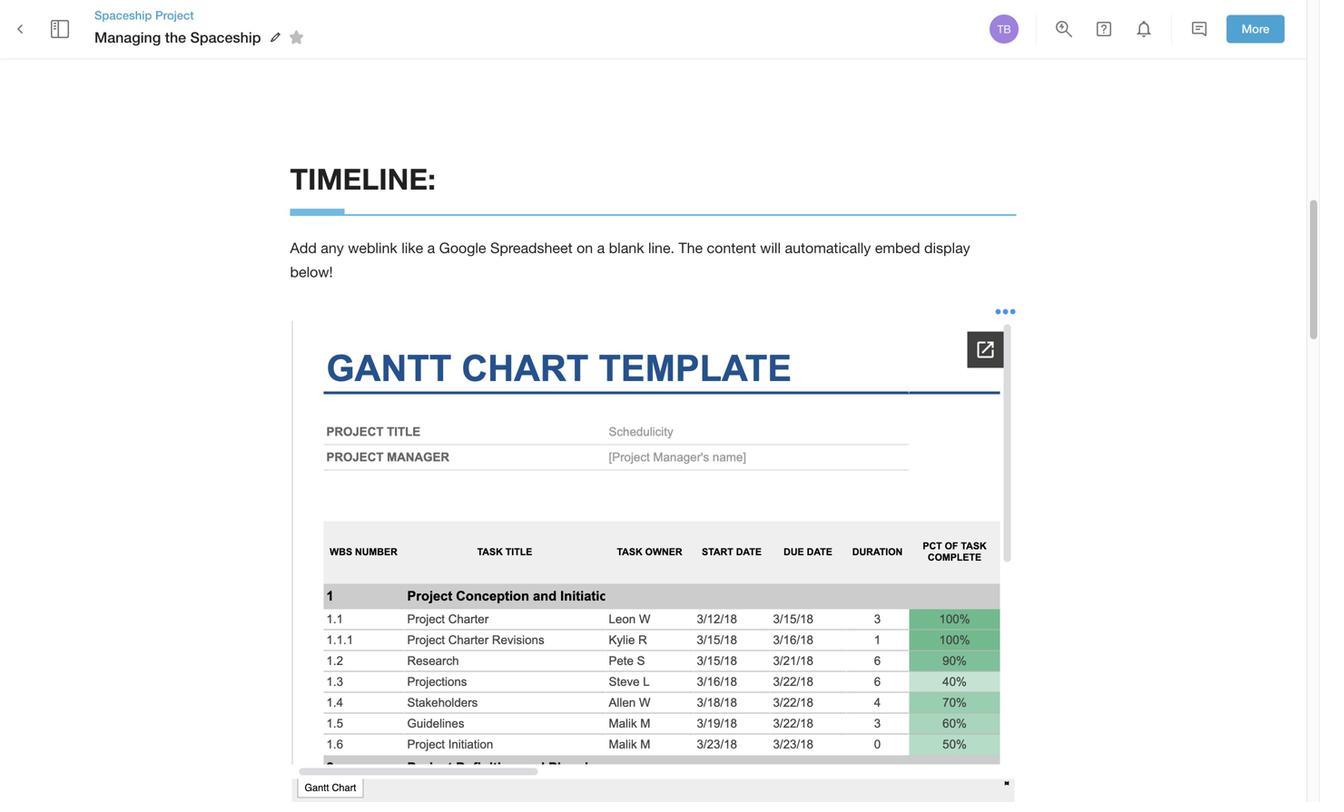 Task type: describe. For each thing, give the bounding box(es) containing it.
spaceship project link
[[94, 7, 310, 24]]

embed
[[875, 240, 920, 256]]

more button
[[1227, 15, 1285, 43]]

will
[[760, 240, 781, 256]]

project
[[155, 8, 194, 22]]

implemented?
[[787, 5, 880, 22]]

like?
[[474, 29, 504, 46]]

built
[[742, 5, 770, 22]]

google
[[439, 240, 486, 256]]

being
[[702, 5, 738, 22]]

content
[[707, 240, 756, 256]]

the up completion
[[387, 5, 408, 22]]

describe what the project encompasses. what are the features being built & implemented? what does the pathway to completion look like?
[[290, 5, 982, 46]]

spaceship project
[[94, 8, 194, 22]]

on
[[577, 240, 593, 256]]

look
[[443, 29, 470, 46]]

weblink
[[348, 240, 397, 256]]

1 horizontal spatial spaceship
[[190, 29, 261, 46]]

features
[[646, 5, 698, 22]]

managing
[[94, 29, 161, 46]]

what
[[352, 5, 383, 22]]

to
[[349, 29, 362, 46]]

add
[[290, 240, 317, 256]]



Task type: vqa. For each thing, say whether or not it's contained in the screenshot.
Help image
no



Task type: locate. For each thing, give the bounding box(es) containing it.
what
[[559, 5, 593, 22], [884, 5, 918, 22]]

managing the spaceship
[[94, 29, 261, 46]]

display
[[924, 240, 970, 256]]

below!
[[290, 264, 333, 280]]

1 vertical spatial spaceship
[[190, 29, 261, 46]]

more
[[1242, 22, 1270, 36]]

blank
[[609, 240, 644, 256]]

automatically
[[785, 240, 871, 256]]

like
[[401, 240, 423, 256]]

&
[[774, 5, 783, 22]]

what left does
[[884, 5, 918, 22]]

favorite image
[[286, 26, 307, 48]]

line.
[[648, 240, 675, 256]]

tb
[[997, 23, 1011, 35]]

2 what from the left
[[884, 5, 918, 22]]

timeline:
[[290, 162, 436, 196]]

spaceship down the spaceship project link
[[190, 29, 261, 46]]

the
[[679, 240, 703, 256]]

2 a from the left
[[597, 240, 605, 256]]

are
[[597, 5, 617, 22]]

completion
[[366, 29, 439, 46]]

does
[[922, 5, 954, 22]]

1 horizontal spatial what
[[884, 5, 918, 22]]

encompasses.
[[461, 5, 555, 22]]

a right the on
[[597, 240, 605, 256]]

tb button
[[987, 12, 1021, 46]]

1 what from the left
[[559, 5, 593, 22]]

0 horizontal spatial a
[[427, 240, 435, 256]]

spreadsheet
[[490, 240, 573, 256]]

0 vertical spatial spaceship
[[94, 8, 152, 22]]

the right does
[[958, 5, 978, 22]]

0 horizontal spatial spaceship
[[94, 8, 152, 22]]

the right the are
[[621, 5, 642, 22]]

what left the are
[[559, 5, 593, 22]]

0 horizontal spatial what
[[559, 5, 593, 22]]

add any weblink like a google spreadsheet on a blank line. the content will automatically embed display below!
[[290, 240, 974, 280]]

the
[[387, 5, 408, 22], [621, 5, 642, 22], [958, 5, 978, 22], [165, 29, 186, 46]]

the down project
[[165, 29, 186, 46]]

any
[[321, 240, 344, 256]]

a
[[427, 240, 435, 256], [597, 240, 605, 256]]

1 horizontal spatial a
[[597, 240, 605, 256]]

a right the like
[[427, 240, 435, 256]]

spaceship
[[94, 8, 152, 22], [190, 29, 261, 46]]

describe
[[290, 5, 348, 22]]

pathway
[[290, 29, 345, 46]]

1 a from the left
[[427, 240, 435, 256]]

project
[[412, 5, 457, 22]]

spaceship up the managing
[[94, 8, 152, 22]]



